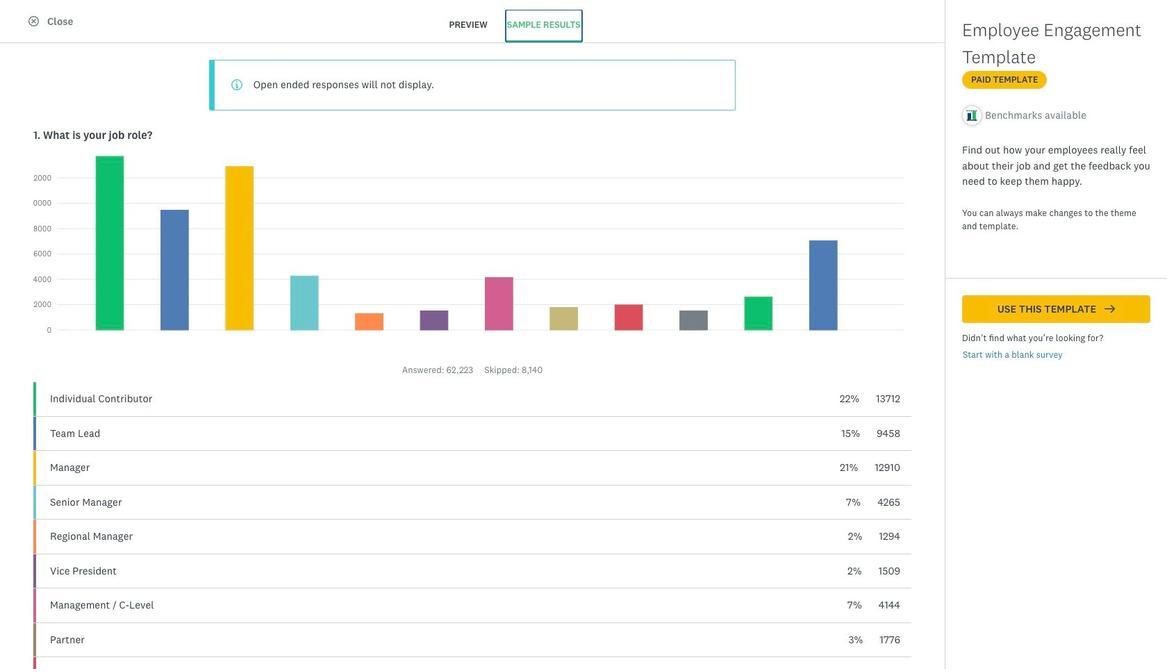 Task type: locate. For each thing, give the bounding box(es) containing it.
documentplus image
[[43, 460, 54, 470]]

2 eye image from the top
[[941, 427, 959, 445]]

1 eye image from the top
[[941, 217, 959, 235]]

brand logo image
[[17, 6, 39, 28], [17, 8, 39, 25]]

4 eye image from the top
[[941, 652, 959, 669]]

arrowright image
[[1105, 304, 1116, 314]]

eye image
[[941, 287, 959, 305], [941, 500, 959, 518]]

user image
[[43, 280, 54, 291]]

tooltip
[[878, 84, 1087, 114]]

eye image for third lock image from the top
[[941, 576, 959, 594]]

2 brand logo image from the top
[[17, 8, 39, 25]]

grid image
[[943, 131, 954, 141]]

1 lock image from the top
[[901, 221, 911, 231]]

3 eye image from the top
[[941, 576, 959, 594]]

help icon image
[[1031, 8, 1047, 25]]

products icon image
[[953, 8, 969, 25], [953, 8, 969, 25]]

0 vertical spatial eye image
[[941, 287, 959, 305]]

tab list
[[431, 10, 599, 42]]

xcircle image
[[29, 16, 39, 26]]

lock image
[[901, 221, 911, 231], [901, 291, 911, 301], [901, 577, 911, 587], [901, 653, 911, 663]]

1 vertical spatial eye image
[[941, 500, 959, 518]]

2 eye image from the top
[[941, 500, 959, 518]]

eye image
[[941, 217, 959, 235], [941, 427, 959, 445], [941, 576, 959, 594], [941, 652, 959, 669]]

4 lock image from the top
[[901, 653, 911, 663]]

eye image for first lock image from the top of the page
[[941, 217, 959, 235]]

info image
[[231, 79, 242, 90]]



Task type: vqa. For each thing, say whether or not it's contained in the screenshot.
ChevronRight image
no



Task type: describe. For each thing, give the bounding box(es) containing it.
clone image
[[43, 400, 54, 410]]

1 eye image from the top
[[941, 287, 959, 305]]

search image
[[970, 65, 980, 76]]

eye image for fourth lock image from the top of the page
[[941, 652, 959, 669]]

Search templates field
[[980, 56, 1145, 83]]

1 brand logo image from the top
[[17, 6, 39, 28]]

arrowbox image
[[932, 357, 950, 375]]

2 lock image from the top
[[901, 291, 911, 301]]

notification center icon image
[[992, 8, 1008, 25]]

3 lock image from the top
[[901, 577, 911, 587]]



